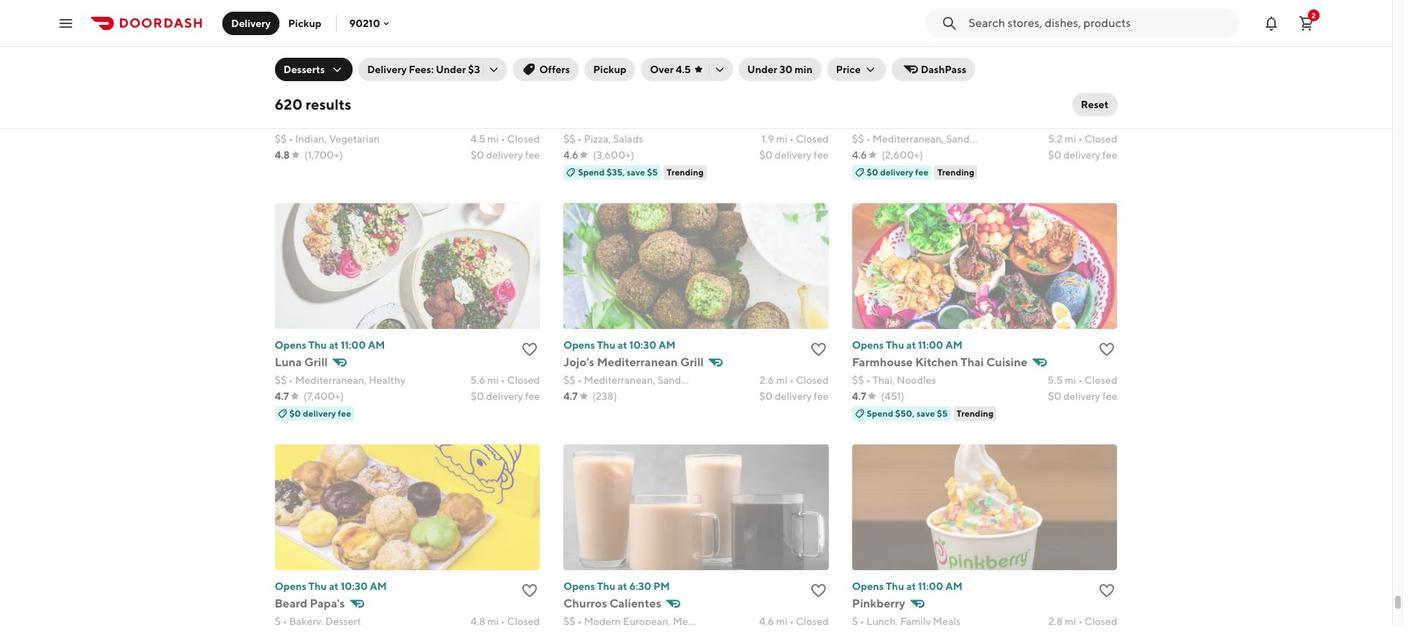 Task type: locate. For each thing, give the bounding box(es) containing it.
$​0 delivery fee for almaza
[[1048, 149, 1117, 161]]

pickup button up desserts at the left top of the page
[[279, 11, 330, 35]]

thu
[[308, 98, 327, 109], [308, 339, 327, 351], [597, 339, 616, 351], [886, 339, 904, 351], [308, 581, 327, 592], [597, 581, 616, 592], [886, 581, 904, 592]]

luna grill
[[275, 355, 328, 369]]

delivery
[[486, 149, 523, 161], [775, 149, 812, 161], [1063, 149, 1100, 161], [880, 167, 913, 178], [486, 390, 523, 402], [775, 390, 812, 402], [1063, 390, 1100, 402], [303, 408, 336, 419]]

indian,
[[295, 133, 327, 145]]

1 horizontal spatial pickup
[[593, 64, 626, 75]]

opens thu at 10:30 am for mediterranean
[[563, 339, 676, 351]]

opens up the jojo's
[[563, 339, 595, 351]]

opens thu at 11:00 am for grill
[[275, 339, 385, 351]]

sandwiches
[[946, 133, 1002, 145], [657, 374, 713, 386]]

$5 right '$50,'
[[937, 408, 948, 419]]

1 vertical spatial 4.5
[[470, 133, 485, 145]]

sandwiches for jojo's mediterranean grill
[[657, 374, 713, 386]]

2 horizontal spatial mediterranean,
[[873, 133, 944, 145]]

1 horizontal spatial under
[[747, 64, 777, 75]]

$$ down the jojo's
[[563, 374, 575, 386]]

1 vertical spatial spend
[[867, 408, 893, 419]]

0 horizontal spatial mediterranean,
[[295, 374, 367, 386]]

delivery down 4.5 mi • closed
[[486, 149, 523, 161]]

opens thu at 11:00 am up farmhouse
[[852, 339, 962, 351]]

delivery down 2.6 mi • closed
[[775, 390, 812, 402]]

1 horizontal spatial cuisine
[[986, 355, 1028, 369]]

thu up beard papa's
[[308, 581, 327, 592]]

0 vertical spatial pickup button
[[279, 11, 330, 35]]

$$ left 'thai,'
[[852, 374, 864, 386]]

0 vertical spatial delivery
[[231, 17, 271, 29]]

delivery
[[231, 17, 271, 29], [367, 64, 407, 75]]

1 horizontal spatial 4.5
[[676, 64, 691, 75]]

0 horizontal spatial save
[[627, 167, 645, 178]]

4.7
[[275, 390, 289, 402], [563, 390, 578, 402], [852, 390, 866, 402]]

grill right mediterranean at the bottom left of the page
[[680, 355, 704, 369]]

1 horizontal spatial 4.6
[[852, 149, 867, 161]]

mediterranean, up (2,600+)
[[873, 133, 944, 145]]

desserts button
[[275, 58, 353, 81]]

0 horizontal spatial 4.7
[[275, 390, 289, 402]]

offers button
[[513, 58, 579, 81]]

am for cuisine
[[368, 98, 385, 109]]

0 vertical spatial 4.5
[[676, 64, 691, 75]]

delivery inside "button"
[[231, 17, 271, 29]]

11:00 for cuisine
[[341, 98, 366, 109]]

opens thu at 10:30 am up the jojo's mediterranean grill
[[563, 339, 676, 351]]

1 4.7 from the left
[[275, 390, 289, 402]]

$​0 down 2.6
[[759, 390, 773, 402]]

0 horizontal spatial cuisine
[[311, 114, 352, 128]]

thu for calientes
[[597, 581, 616, 592]]

mi for almaza
[[1065, 133, 1076, 145]]

thu for papa's
[[308, 581, 327, 592]]

jojo's
[[563, 355, 594, 369]]

pizza,
[[584, 133, 611, 145]]

cuisine
[[311, 114, 352, 128], [986, 355, 1028, 369]]

farmhouse
[[852, 355, 913, 369]]

$0 down luna grill at the left bottom of the page
[[289, 408, 301, 419]]

thu up churros calientes
[[597, 581, 616, 592]]

1 vertical spatial $0 delivery fee
[[289, 408, 351, 419]]

churros calientes
[[563, 597, 661, 611]]

4.6 for (3,600+)
[[563, 149, 578, 161]]

1 vertical spatial pickup button
[[585, 58, 635, 81]]

mi for farmhouse kitchen thai cuisine
[[1065, 374, 1076, 386]]

$​0 delivery fee down 4.5 mi • closed
[[471, 149, 540, 161]]

papa's
[[310, 597, 345, 611]]

1 4.6 from the left
[[563, 149, 578, 161]]

0 vertical spatial $0 delivery fee
[[867, 167, 929, 178]]

1 grill from the left
[[304, 355, 328, 369]]

spend $50, save $5
[[867, 408, 948, 419]]

delivery down 5.5 mi • closed
[[1063, 390, 1100, 402]]

closed down offers 'button' at left
[[507, 133, 540, 145]]

0 horizontal spatial under
[[436, 64, 466, 75]]

pickup button up 'nova'
[[585, 58, 635, 81]]

click to add this store to your saved list image
[[1098, 99, 1116, 117], [1098, 341, 1116, 358], [810, 582, 827, 600], [1098, 582, 1116, 600]]

thu up luna grill at the left bottom of the page
[[308, 339, 327, 351]]

opens thu at 11:00 am
[[275, 98, 385, 109], [275, 339, 385, 351], [852, 339, 962, 351], [852, 581, 962, 592]]

fee for (451)
[[1102, 390, 1117, 402]]

delivery down 1.9 mi • closed
[[775, 149, 812, 161]]

closed right 5.5 on the bottom right of page
[[1085, 374, 1117, 386]]

click to add this store to your saved list image
[[521, 341, 539, 358], [810, 341, 827, 358], [521, 582, 539, 600]]

3 4.7 from the left
[[852, 390, 866, 402]]

spend for spend $35, save $5
[[578, 167, 605, 178]]

$$ • pizza, salads
[[563, 133, 643, 145]]

opens thu at 10:30 am
[[563, 339, 676, 351], [275, 581, 387, 592]]

1 horizontal spatial pickup button
[[585, 58, 635, 81]]

1 horizontal spatial $0 delivery fee
[[867, 167, 929, 178]]

opens for beard
[[275, 581, 306, 592]]

mediterranean, for luna grill
[[295, 374, 367, 386]]

spend down (451)
[[867, 408, 893, 419]]

click to add this store to your saved list image for pinkberry
[[1098, 582, 1116, 600]]

2 horizontal spatial 4.7
[[852, 390, 866, 402]]

over 4.5
[[650, 64, 691, 75]]

1 horizontal spatial grill
[[680, 355, 704, 369]]

$​0 delivery fee for farmhouse kitchen thai cuisine
[[1048, 390, 1117, 402]]

$​0 delivery fee for jaipur cuisine of india
[[471, 149, 540, 161]]

$​0 down 5.6
[[471, 390, 484, 402]]

spend
[[578, 167, 605, 178], [867, 408, 893, 419]]

4.5 down $3
[[470, 133, 485, 145]]

0 vertical spatial save
[[627, 167, 645, 178]]

$$ down almaza
[[852, 133, 864, 145]]

1 vertical spatial $5
[[937, 408, 948, 419]]

under 30 min button
[[738, 58, 821, 81]]

save right $35,
[[627, 167, 645, 178]]

0 vertical spatial $$ • mediterranean, sandwiches
[[852, 133, 1002, 145]]

1 vertical spatial pickup
[[593, 64, 626, 75]]

delivery down (7,400+)
[[303, 408, 336, 419]]

fee down 5.6 mi • closed
[[525, 390, 540, 402]]

at for grill
[[329, 339, 339, 351]]

pm
[[653, 581, 670, 592]]

delivery down (2,600+)
[[880, 167, 913, 178]]

1 horizontal spatial 4.7
[[563, 390, 578, 402]]

0 vertical spatial opens thu at 10:30 am
[[563, 339, 676, 351]]

opens for farmhouse
[[852, 339, 884, 351]]

1 horizontal spatial sandwiches
[[946, 133, 1002, 145]]

$​0 down 4.5 mi • closed
[[471, 149, 484, 161]]

opens up pinkberry
[[852, 581, 884, 592]]

0 horizontal spatial 4.6
[[563, 149, 578, 161]]

pickup up 'nova'
[[593, 64, 626, 75]]

2 4.7 from the left
[[563, 390, 578, 402]]

5.5
[[1047, 374, 1063, 386]]

opens thu at 11:00 am up luna grill at the left bottom of the page
[[275, 339, 385, 351]]

opens thu at 10:30 am for papa's
[[275, 581, 387, 592]]

1 vertical spatial 10:30
[[341, 581, 368, 592]]

$​0 delivery fee down 5.6 mi • closed
[[471, 390, 540, 402]]

$$ • mediterranean, sandwiches
[[852, 133, 1002, 145], [563, 374, 713, 386]]

open menu image
[[57, 14, 75, 32]]

opens for luna
[[275, 339, 306, 351]]

0 vertical spatial sandwiches
[[946, 133, 1002, 145]]

click to add this store to your saved list image up 5.6 mi • closed
[[521, 341, 539, 358]]

under left $3
[[436, 64, 466, 75]]

1 vertical spatial $$ • mediterranean, sandwiches
[[563, 374, 713, 386]]

4.6 down almaza
[[852, 149, 867, 161]]

jaipur
[[275, 114, 309, 128]]

$5 right $35,
[[647, 167, 658, 178]]

2.6
[[760, 374, 774, 386]]

0 vertical spatial spend
[[578, 167, 605, 178]]

closed down reset
[[1085, 133, 1117, 145]]

1 under from the left
[[436, 64, 466, 75]]

grill right luna on the left bottom
[[304, 355, 328, 369]]

(3,600+)
[[593, 149, 634, 161]]

1 horizontal spatial spend
[[867, 408, 893, 419]]

4.5 right over
[[676, 64, 691, 75]]

$​0 delivery fee down 5.2 mi • closed at the right of page
[[1048, 149, 1117, 161]]

thu up farmhouse
[[886, 339, 904, 351]]

11:00 for grill
[[341, 339, 366, 351]]

4.5 inside button
[[676, 64, 691, 75]]

1 horizontal spatial $$ • mediterranean, sandwiches
[[852, 133, 1002, 145]]

delivery down 5.6 mi • closed
[[486, 390, 523, 402]]

cuisine right thai
[[986, 355, 1028, 369]]

$​0 delivery fee down 5.5 mi • closed
[[1048, 390, 1117, 402]]

1 horizontal spatial delivery
[[367, 64, 407, 75]]

thu up pinkberry
[[886, 581, 904, 592]]

fee for (7,400+)
[[525, 390, 540, 402]]

closed right 2.6
[[796, 374, 829, 386]]

1.9
[[761, 133, 774, 145]]

thu up jaipur cuisine of india
[[308, 98, 327, 109]]

4.7 down luna on the left bottom
[[275, 390, 289, 402]]

$​0 down 1.9
[[759, 149, 773, 161]]

mi
[[487, 133, 499, 145], [776, 133, 787, 145], [1065, 133, 1076, 145], [487, 374, 499, 386], [776, 374, 787, 386], [1065, 374, 1076, 386]]

fee down 2.6 mi • closed
[[814, 390, 829, 402]]

results
[[306, 96, 351, 113]]

$$ • mediterranean, sandwiches up (2,600+)
[[852, 133, 1002, 145]]

opens up jaipur
[[275, 98, 306, 109]]

10:30 up mediterranean at the bottom left of the page
[[629, 339, 656, 351]]

2 under from the left
[[747, 64, 777, 75]]

pickup button
[[279, 11, 330, 35], [585, 58, 635, 81]]

620 results
[[275, 96, 351, 113]]

(1,700+)
[[304, 149, 343, 161]]

5.2 mi • closed
[[1048, 133, 1117, 145]]

0 horizontal spatial delivery
[[231, 17, 271, 29]]

0 vertical spatial $5
[[647, 167, 658, 178]]

0 horizontal spatial opens thu at 10:30 am
[[275, 581, 387, 592]]

2 4.6 from the left
[[852, 149, 867, 161]]

4.6 down bossa
[[563, 149, 578, 161]]

1 vertical spatial opens thu at 10:30 am
[[275, 581, 387, 592]]

mediterranean,
[[873, 133, 944, 145], [295, 374, 367, 386], [584, 374, 655, 386]]

0 vertical spatial $0
[[867, 167, 878, 178]]

10:30
[[629, 339, 656, 351], [341, 581, 368, 592]]

notification bell image
[[1263, 14, 1280, 32]]

1 vertical spatial sandwiches
[[657, 374, 713, 386]]

opens up churros
[[563, 581, 595, 592]]

fee for (238)
[[814, 390, 829, 402]]

mi for jaipur cuisine of india
[[487, 133, 499, 145]]

0 horizontal spatial $5
[[647, 167, 658, 178]]

fee down 1.9 mi • closed
[[814, 149, 829, 161]]

kitchen
[[915, 355, 958, 369]]

closed right 1.9
[[796, 133, 829, 145]]

closed right 5.6
[[507, 374, 540, 386]]

0 horizontal spatial spend
[[578, 167, 605, 178]]

delivery down 5.2 mi • closed at the right of page
[[1063, 149, 1100, 161]]

4.7 left (451)
[[852, 390, 866, 402]]

fee down 5.5 mi • closed
[[1102, 390, 1117, 402]]

$​0 for jojo's mediterranean grill
[[759, 390, 773, 402]]

0 horizontal spatial $0 delivery fee
[[289, 408, 351, 419]]

90210 button
[[349, 17, 392, 29]]

1 horizontal spatial $5
[[937, 408, 948, 419]]

$0
[[867, 167, 878, 178], [289, 408, 301, 419]]

closed
[[507, 133, 540, 145], [796, 133, 829, 145], [1085, 133, 1117, 145], [507, 374, 540, 386], [796, 374, 829, 386], [1085, 374, 1117, 386]]

opens up beard
[[275, 581, 306, 592]]

mediterranean, up (238)
[[584, 374, 655, 386]]

0 horizontal spatial pickup
[[288, 17, 321, 29]]

click to add this store to your saved list image for almaza
[[1098, 99, 1116, 117]]

30
[[779, 64, 793, 75]]

0 horizontal spatial grill
[[304, 355, 328, 369]]

pickup
[[288, 17, 321, 29], [593, 64, 626, 75]]

$$
[[275, 133, 287, 145], [563, 133, 575, 145], [852, 133, 864, 145], [275, 374, 287, 386], [563, 374, 575, 386], [852, 374, 864, 386]]

$​0 down 5.2
[[1048, 149, 1061, 161]]

save right '$50,'
[[917, 408, 935, 419]]

delivery button
[[222, 11, 279, 35]]

am
[[368, 98, 385, 109], [368, 339, 385, 351], [659, 339, 676, 351], [945, 339, 962, 351], [370, 581, 387, 592], [945, 581, 962, 592]]

$​0 delivery fee down 2.6 mi • closed
[[759, 390, 829, 402]]

$0 delivery fee down (7,400+)
[[289, 408, 351, 419]]

thu up the jojo's mediterranean grill
[[597, 339, 616, 351]]

mediterranean, up (7,400+)
[[295, 374, 367, 386]]

opens
[[275, 98, 306, 109], [275, 339, 306, 351], [563, 339, 595, 351], [852, 339, 884, 351], [275, 581, 306, 592], [563, 581, 595, 592], [852, 581, 884, 592]]

am for kitchen
[[945, 339, 962, 351]]

1 vertical spatial save
[[917, 408, 935, 419]]

0 horizontal spatial pickup button
[[279, 11, 330, 35]]

10:30 for mediterranean
[[629, 339, 656, 351]]

click to add this store to your saved list image for jojo's mediterranean grill
[[810, 341, 827, 358]]

fee
[[525, 149, 540, 161], [814, 149, 829, 161], [1102, 149, 1117, 161], [915, 167, 929, 178], [525, 390, 540, 402], [814, 390, 829, 402], [1102, 390, 1117, 402], [338, 408, 351, 419]]

0 horizontal spatial $$ • mediterranean, sandwiches
[[563, 374, 713, 386]]

click to add this store to your saved list image up 2.6 mi • closed
[[810, 341, 827, 358]]

under left 30
[[747, 64, 777, 75]]

$0 down almaza
[[867, 167, 878, 178]]

click to add this store to your saved list image left churros
[[521, 582, 539, 600]]

•
[[289, 133, 293, 145], [501, 133, 505, 145], [578, 133, 582, 145], [789, 133, 794, 145], [866, 133, 871, 145], [1078, 133, 1083, 145], [289, 374, 293, 386], [501, 374, 505, 386], [578, 374, 582, 386], [789, 374, 794, 386], [866, 374, 871, 386], [1078, 374, 1082, 386]]

fee down 4.5 mi • closed
[[525, 149, 540, 161]]

4.7 left (238)
[[563, 390, 578, 402]]

bossa
[[563, 114, 595, 128]]

sandwiches for almaza
[[946, 133, 1002, 145]]

$5
[[647, 167, 658, 178], [937, 408, 948, 419]]

spend left $35,
[[578, 167, 605, 178]]

$​0 delivery fee
[[471, 149, 540, 161], [759, 149, 829, 161], [1048, 149, 1117, 161], [471, 390, 540, 402], [759, 390, 829, 402], [1048, 390, 1117, 402]]

1 horizontal spatial opens thu at 10:30 am
[[563, 339, 676, 351]]

thu for cuisine
[[308, 98, 327, 109]]

$$ • mediterranean, sandwiches down mediterranean at the bottom left of the page
[[563, 374, 713, 386]]

10:30 up the papa's in the bottom of the page
[[341, 581, 368, 592]]

(2,600+)
[[882, 149, 923, 161]]

$​0 for jaipur cuisine of india
[[471, 149, 484, 161]]

2 grill from the left
[[680, 355, 704, 369]]

$$ for farmhouse
[[852, 374, 864, 386]]

click to add this store to your saved list image for beard papa's
[[521, 582, 539, 600]]

cuisine down results
[[311, 114, 352, 128]]

trending for farmhouse kitchen thai cuisine
[[957, 408, 994, 419]]

opens thu at 11:00 am up jaipur cuisine of india
[[275, 98, 385, 109]]

beard papa's
[[275, 597, 345, 611]]

opens thu at 10:30 am up the papa's in the bottom of the page
[[275, 581, 387, 592]]

$​0
[[471, 149, 484, 161], [759, 149, 773, 161], [1048, 149, 1061, 161], [471, 390, 484, 402], [759, 390, 773, 402], [1048, 390, 1061, 402]]

$​0 delivery fee for luna grill
[[471, 390, 540, 402]]

1 vertical spatial delivery
[[367, 64, 407, 75]]

opens up luna on the left bottom
[[275, 339, 306, 351]]

luna
[[275, 355, 302, 369]]

1 horizontal spatial mediterranean,
[[584, 374, 655, 386]]

5.6 mi • closed
[[470, 374, 540, 386]]

1 horizontal spatial 10:30
[[629, 339, 656, 351]]

at
[[329, 98, 339, 109], [329, 339, 339, 351], [618, 339, 627, 351], [906, 339, 916, 351], [329, 581, 339, 592], [618, 581, 627, 592], [906, 581, 916, 592]]

$$ • mediterranean, sandwiches for almaza
[[852, 133, 1002, 145]]

$​0 down 5.5 on the bottom right of page
[[1048, 390, 1061, 402]]

4.7 for jojo's mediterranean grill
[[563, 390, 578, 402]]

0 horizontal spatial 10:30
[[341, 581, 368, 592]]

$$ down luna on the left bottom
[[275, 374, 287, 386]]

$0 delivery fee down (2,600+)
[[867, 167, 929, 178]]

0 vertical spatial 10:30
[[629, 339, 656, 351]]

offers
[[539, 64, 570, 75]]

1 vertical spatial $0
[[289, 408, 301, 419]]

0 vertical spatial pickup
[[288, 17, 321, 29]]

delivery for (238)
[[775, 390, 812, 402]]

5.5 mi • closed
[[1047, 374, 1117, 386]]

pickup up desserts at the left top of the page
[[288, 17, 321, 29]]

under
[[436, 64, 466, 75], [747, 64, 777, 75]]

$$ • thai, noodles
[[852, 374, 936, 386]]

opens for jojo's
[[563, 339, 595, 351]]

$$ up 4.8
[[275, 133, 287, 145]]

$$ down bossa
[[563, 133, 575, 145]]

fee down 5.2 mi • closed at the right of page
[[1102, 149, 1117, 161]]

opens up farmhouse
[[852, 339, 884, 351]]

1 horizontal spatial save
[[917, 408, 935, 419]]

0 horizontal spatial sandwiches
[[657, 374, 713, 386]]

(238)
[[592, 390, 617, 402]]



Task type: vqa. For each thing, say whether or not it's contained in the screenshot.
Sandwiches to the left
yes



Task type: describe. For each thing, give the bounding box(es) containing it.
opens thu at 11:00 am for kitchen
[[852, 339, 962, 351]]

jojo's mediterranean grill
[[563, 355, 704, 369]]

over
[[650, 64, 674, 75]]

thai
[[960, 355, 984, 369]]

620
[[275, 96, 303, 113]]

mi for luna grill
[[487, 374, 499, 386]]

5.2
[[1048, 133, 1063, 145]]

reset
[[1081, 99, 1109, 110]]

opens thu at 6:30 pm
[[563, 581, 670, 592]]

$​0 for farmhouse kitchen thai cuisine
[[1048, 390, 1061, 402]]

nova
[[598, 114, 626, 128]]

am for mediterranean
[[659, 339, 676, 351]]

closed for luna grill
[[507, 374, 540, 386]]

thu for mediterranean
[[597, 339, 616, 351]]

beard
[[275, 597, 307, 611]]

thai,
[[873, 374, 895, 386]]

0 vertical spatial cuisine
[[311, 114, 352, 128]]

delivery for (1,700+)
[[486, 149, 523, 161]]

india
[[368, 114, 396, 128]]

$50,
[[895, 408, 915, 419]]

thu for kitchen
[[886, 339, 904, 351]]

salads
[[613, 133, 643, 145]]

$​0 for almaza
[[1048, 149, 1061, 161]]

farmhouse kitchen thai cuisine
[[852, 355, 1028, 369]]

at for papa's
[[329, 581, 339, 592]]

mediterranean, for jojo's mediterranean grill
[[584, 374, 655, 386]]

calientes
[[610, 597, 661, 611]]

4.7 for luna grill
[[275, 390, 289, 402]]

thu for grill
[[308, 339, 327, 351]]

noodles
[[897, 374, 936, 386]]

delivery for delivery
[[231, 17, 271, 29]]

under 30 min
[[747, 64, 813, 75]]

10:30 for papa's
[[341, 581, 368, 592]]

$3
[[468, 64, 480, 75]]

$$ • indian, vegetarian
[[275, 133, 380, 145]]

mediterranean, for almaza
[[873, 133, 944, 145]]

am for grill
[[368, 339, 385, 351]]

1 vertical spatial cuisine
[[986, 355, 1028, 369]]

4.5 mi • closed
[[470, 133, 540, 145]]

90210
[[349, 17, 380, 29]]

delivery for (451)
[[1063, 390, 1100, 402]]

3 items, open order cart image
[[1298, 14, 1315, 32]]

opens for churros
[[563, 581, 595, 592]]

fees:
[[409, 64, 434, 75]]

delivery for (2,600+)
[[1063, 149, 1100, 161]]

(451)
[[881, 390, 904, 402]]

healthy
[[369, 374, 405, 386]]

at for calientes
[[618, 581, 627, 592]]

$$ for luna
[[275, 374, 287, 386]]

closed for almaza
[[1085, 133, 1117, 145]]

bossa nova
[[563, 114, 626, 128]]

6:30
[[629, 581, 651, 592]]

(7,400+)
[[304, 390, 344, 402]]

$$ for jaipur
[[275, 133, 287, 145]]

price button
[[827, 58, 886, 81]]

pickup for the left pickup button
[[288, 17, 321, 29]]

price
[[836, 64, 861, 75]]

fee down (7,400+)
[[338, 408, 351, 419]]

save for $35,
[[627, 167, 645, 178]]

delivery for (7,400+)
[[486, 390, 523, 402]]

closed for jaipur cuisine of india
[[507, 133, 540, 145]]

delivery for (3,600+)
[[775, 149, 812, 161]]

fee for (3,600+)
[[814, 149, 829, 161]]

save for $50,
[[917, 408, 935, 419]]

opens for jaipur
[[275, 98, 306, 109]]

at for cuisine
[[329, 98, 339, 109]]

desserts
[[283, 64, 325, 75]]

vegetarian
[[329, 133, 380, 145]]

at for kitchen
[[906, 339, 916, 351]]

$5 for spend $35, save $5
[[647, 167, 658, 178]]

1.9 mi • closed
[[761, 133, 829, 145]]

$​0 delivery fee down 1.9 mi • closed
[[759, 149, 829, 161]]

fee down (2,600+)
[[915, 167, 929, 178]]

1 horizontal spatial $0
[[867, 167, 878, 178]]

over 4.5 button
[[641, 58, 733, 81]]

mi for jojo's mediterranean grill
[[776, 374, 787, 386]]

closed for jojo's mediterranean grill
[[796, 374, 829, 386]]

4.8
[[275, 149, 290, 161]]

click to add this store to your saved list image for churros calientes
[[810, 582, 827, 600]]

$$ • mediterranean, healthy
[[275, 374, 405, 386]]

reset button
[[1072, 93, 1117, 116]]

$35,
[[607, 167, 625, 178]]

min
[[795, 64, 813, 75]]

2
[[1312, 11, 1316, 19]]

of
[[355, 114, 366, 128]]

$$ for jojo's
[[563, 374, 575, 386]]

dashpass
[[921, 64, 966, 75]]

2.6 mi • closed
[[760, 374, 829, 386]]

spend for spend $50, save $5
[[867, 408, 893, 419]]

click to add this store to your saved list image for farmhouse kitchen thai cuisine
[[1098, 341, 1116, 358]]

under inside button
[[747, 64, 777, 75]]

fee for (2,600+)
[[1102, 149, 1117, 161]]

dashpass button
[[891, 58, 975, 81]]

5.6
[[470, 374, 485, 386]]

jaipur cuisine of india
[[275, 114, 396, 128]]

opens thu at 11:00 am up pinkberry
[[852, 581, 962, 592]]

pinkberry
[[852, 597, 905, 611]]

delivery fees: under $3
[[367, 64, 480, 75]]

$5 for spend $50, save $5
[[937, 408, 948, 419]]

spend $35, save $5
[[578, 167, 658, 178]]

almaza
[[852, 114, 892, 128]]

4.7 for farmhouse kitchen thai cuisine
[[852, 390, 866, 402]]

click to add this store to your saved list image for luna grill
[[521, 341, 539, 358]]

trending for almaza
[[937, 167, 974, 178]]

churros
[[563, 597, 607, 611]]

11:00 for kitchen
[[918, 339, 943, 351]]

2 button
[[1292, 8, 1321, 38]]

closed for farmhouse kitchen thai cuisine
[[1085, 374, 1117, 386]]

0 horizontal spatial $0
[[289, 408, 301, 419]]

Store search: begin typing to search for stores available on DoorDash text field
[[969, 15, 1230, 31]]

am for papa's
[[370, 581, 387, 592]]

delivery for delivery fees: under $3
[[367, 64, 407, 75]]

fee for (1,700+)
[[525, 149, 540, 161]]

$​0 for luna grill
[[471, 390, 484, 402]]

at for mediterranean
[[618, 339, 627, 351]]

mediterranean
[[597, 355, 678, 369]]

0 horizontal spatial 4.5
[[470, 133, 485, 145]]

4.6 for (2,600+)
[[852, 149, 867, 161]]

$​0 delivery fee for jojo's mediterranean grill
[[759, 390, 829, 402]]

pickup for the rightmost pickup button
[[593, 64, 626, 75]]

opens thu at 11:00 am for cuisine
[[275, 98, 385, 109]]

$$ • mediterranean, sandwiches for jojo's mediterranean grill
[[563, 374, 713, 386]]



